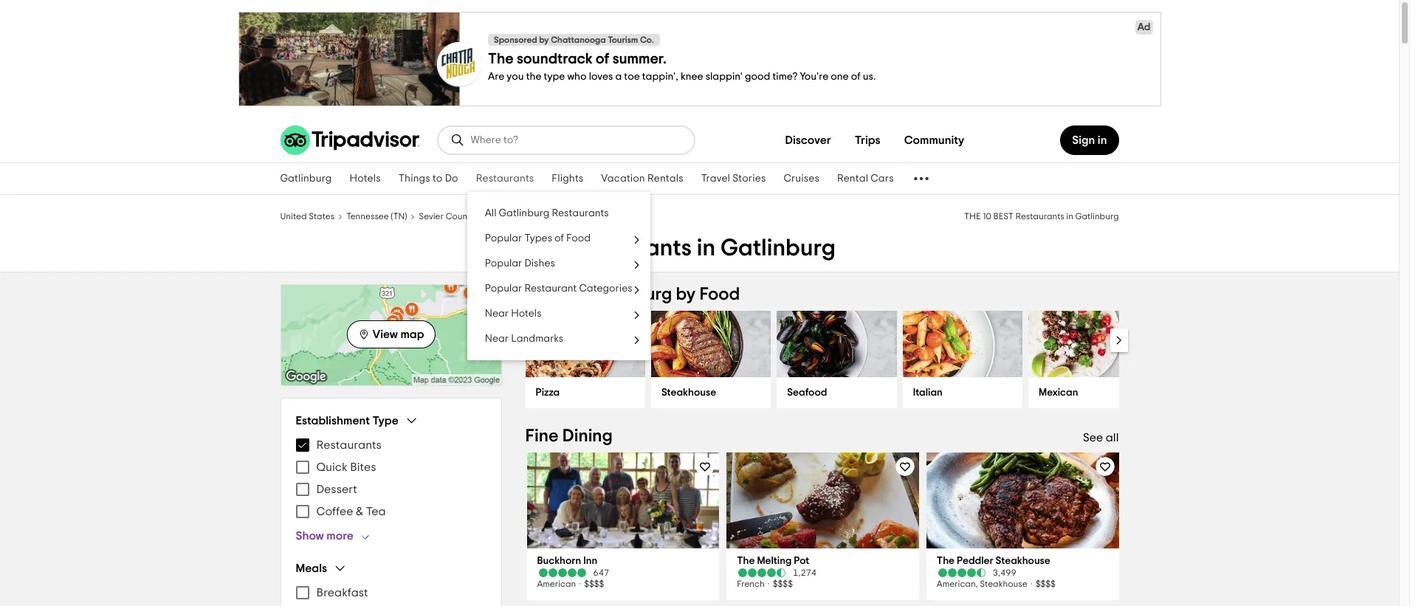 Task type: describe. For each thing, give the bounding box(es) containing it.
stories
[[733, 174, 766, 184]]

breakfast
[[316, 587, 368, 599]]

fine
[[525, 428, 559, 445]]

hotels inside button
[[511, 309, 542, 319]]

the 10  best restaurants in gatlinburg
[[965, 212, 1119, 221]]

2 vertical spatial steakhouse
[[980, 580, 1028, 589]]

1,274 link
[[737, 568, 909, 578]]

meals
[[296, 562, 327, 574]]

the peddler steakhouse link
[[937, 555, 1109, 568]]

rental cars
[[837, 174, 894, 184]]

restaurants down vacation
[[588, 212, 637, 221]]

quick bites
[[316, 462, 376, 473]]

view map button
[[347, 320, 435, 348]]

food for popular types of food
[[567, 233, 591, 244]]

10
[[983, 212, 992, 221]]

show more
[[296, 530, 354, 542]]

community button
[[893, 126, 977, 155]]

do
[[445, 174, 458, 184]]

united states
[[280, 212, 335, 221]]

near hotels button
[[467, 301, 650, 326]]

view
[[373, 328, 398, 340]]

(tn)
[[391, 212, 407, 221]]

popular types of food
[[485, 233, 591, 244]]

in for sign in
[[1098, 134, 1108, 146]]

near landmarks button
[[467, 326, 650, 352]]

4.5 of 5 bubbles. 1,274 reviews element
[[737, 568, 909, 578]]

of
[[555, 233, 564, 244]]

peddler
[[957, 556, 994, 566]]

popular types of food button
[[467, 226, 650, 251]]

things to do link
[[390, 163, 467, 194]]

browse
[[525, 286, 582, 304]]

5.0 of 5 bubbles. 647 reviews element
[[537, 568, 709, 578]]

all gatlinburg restaurants
[[485, 208, 609, 219]]

restaurants in gatlinburg
[[564, 236, 836, 260]]

bites
[[350, 462, 376, 473]]

italian link
[[903, 377, 1023, 408]]

sevier county
[[419, 212, 475, 221]]

group containing establishment type
[[296, 414, 486, 544]]

vacation rentals
[[601, 174, 684, 184]]

trips
[[855, 134, 881, 146]]

&
[[356, 506, 364, 518]]

to
[[433, 174, 443, 184]]

cruises link
[[775, 163, 829, 194]]

the peddler steakhouse
[[937, 556, 1051, 566]]

0 horizontal spatial hotels
[[350, 174, 381, 184]]

best
[[994, 212, 1014, 221]]

sign in
[[1073, 134, 1108, 146]]

near for near hotels
[[485, 309, 509, 319]]

fine dining
[[525, 428, 613, 445]]

buckhorn
[[537, 556, 581, 566]]

4.5 of 5 bubbles. 3,499 reviews element
[[937, 568, 1109, 578]]

near landmarks
[[485, 334, 564, 344]]

travel
[[701, 174, 731, 184]]

sevier
[[419, 212, 444, 221]]

dessert
[[316, 484, 357, 496]]

food for browse gatlinburg by food
[[700, 286, 740, 304]]

discover button
[[774, 126, 843, 155]]

popular restaurant categories button
[[467, 276, 650, 301]]

near hotels
[[485, 309, 542, 319]]

all
[[1106, 432, 1119, 444]]

dishes
[[525, 259, 555, 269]]

coffee & tea
[[316, 506, 386, 518]]

restaurants inside group
[[316, 439, 382, 451]]

popular dishes
[[485, 259, 555, 269]]

tennessee (tn) link
[[347, 210, 407, 222]]

the for the melting pot
[[737, 556, 755, 566]]

pot
[[794, 556, 810, 566]]

cars
[[871, 174, 894, 184]]

travel stories
[[701, 174, 766, 184]]

restaurants link
[[467, 163, 543, 194]]

restaurants up categories
[[564, 236, 692, 260]]

$$$$ for buckhorn inn
[[584, 580, 604, 589]]

type
[[373, 415, 399, 427]]

united
[[280, 212, 307, 221]]

group containing meals
[[296, 561, 486, 606]]

popular for popular dishes
[[485, 259, 522, 269]]

travel stories link
[[693, 163, 775, 194]]

popular restaurant categories
[[485, 284, 633, 294]]

tennessee
[[347, 212, 389, 221]]

flights link
[[543, 163, 593, 194]]

map
[[401, 328, 424, 340]]

community
[[905, 134, 965, 146]]

see all
[[1083, 432, 1119, 444]]

in for restaurants in gatlinburg
[[697, 236, 716, 260]]

1,274
[[793, 569, 817, 578]]

popular dishes button
[[467, 251, 650, 276]]



Task type: vqa. For each thing, say whether or not it's contained in the screenshot.


Task type: locate. For each thing, give the bounding box(es) containing it.
tripadvisor image
[[280, 126, 419, 155]]

tea
[[366, 506, 386, 518]]

$$$$
[[584, 580, 604, 589], [773, 580, 793, 589], [1036, 580, 1056, 589]]

buckhorn inn link
[[537, 555, 709, 568]]

vacation
[[601, 174, 645, 184]]

trips button
[[843, 126, 893, 155]]

in down travel
[[697, 236, 716, 260]]

view map
[[373, 328, 424, 340]]

1 vertical spatial hotels
[[511, 309, 542, 319]]

restaurants up the all
[[476, 174, 534, 184]]

0 horizontal spatial $$$$
[[584, 580, 604, 589]]

0 vertical spatial near
[[485, 309, 509, 319]]

the for the peddler steakhouse
[[937, 556, 955, 566]]

cruises
[[784, 174, 820, 184]]

restaurant
[[525, 284, 577, 294]]

the melting pot
[[737, 556, 810, 566]]

near for near landmarks
[[485, 334, 509, 344]]

popular for popular restaurant categories
[[485, 284, 522, 294]]

sign
[[1073, 134, 1096, 146]]

categories
[[579, 284, 633, 294]]

buckhorn inn
[[537, 556, 598, 566]]

None search field
[[438, 127, 694, 154]]

menu containing restaurants
[[296, 434, 486, 523]]

pizza link
[[525, 377, 645, 408]]

0 vertical spatial food
[[567, 233, 591, 244]]

1 vertical spatial steakhouse
[[996, 556, 1051, 566]]

county
[[446, 212, 475, 221]]

1 the from the left
[[737, 556, 755, 566]]

food right by
[[700, 286, 740, 304]]

in right sign
[[1098, 134, 1108, 146]]

seafood link
[[777, 377, 897, 408]]

french
[[737, 580, 765, 589]]

restaurants inside restaurants link
[[476, 174, 534, 184]]

0 vertical spatial popular
[[485, 233, 522, 244]]

all
[[485, 208, 497, 219]]

sign in link
[[1061, 126, 1119, 155]]

2 horizontal spatial $$$$
[[1036, 580, 1056, 589]]

see all link
[[1083, 432, 1119, 444]]

american
[[537, 580, 576, 589]]

by
[[676, 286, 696, 304]]

1 vertical spatial food
[[700, 286, 740, 304]]

italian
[[913, 388, 943, 398]]

$$$$ down the 647
[[584, 580, 604, 589]]

american,
[[937, 580, 978, 589]]

3,499 link
[[937, 568, 1109, 578]]

vacation rentals link
[[593, 163, 693, 194]]

1 horizontal spatial the
[[937, 556, 955, 566]]

647 link
[[537, 568, 709, 578]]

near down near hotels
[[485, 334, 509, 344]]

inn
[[584, 556, 598, 566]]

quick
[[316, 462, 348, 473]]

restaurants inside all gatlinburg restaurants link
[[552, 208, 609, 219]]

1 popular from the top
[[485, 233, 522, 244]]

1 near from the top
[[485, 309, 509, 319]]

gatlinburg link up united states link
[[271, 163, 341, 194]]

hotels up tennessee at left top
[[350, 174, 381, 184]]

rentals
[[648, 174, 684, 184]]

1 group from the top
[[296, 414, 486, 544]]

1 horizontal spatial $$$$
[[773, 580, 793, 589]]

the up american,
[[937, 556, 955, 566]]

advertisement region
[[0, 12, 1400, 106]]

0 horizontal spatial gatlinburg link
[[271, 163, 341, 194]]

0 vertical spatial group
[[296, 414, 486, 544]]

see
[[1083, 432, 1104, 444]]

1 $$$$ from the left
[[584, 580, 604, 589]]

restaurants up of
[[552, 208, 609, 219]]

mexican
[[1039, 388, 1079, 398]]

food
[[567, 233, 591, 244], [700, 286, 740, 304]]

steakhouse
[[662, 388, 716, 398], [996, 556, 1051, 566], [980, 580, 1028, 589]]

sevier county link
[[419, 210, 475, 222]]

hotels
[[350, 174, 381, 184], [511, 309, 542, 319]]

$$$$ down melting
[[773, 580, 793, 589]]

1 vertical spatial popular
[[485, 259, 522, 269]]

establishment type
[[296, 415, 399, 427]]

0 vertical spatial in
[[1098, 134, 1108, 146]]

2 group from the top
[[296, 561, 486, 606]]

dining
[[563, 428, 613, 445]]

seafood
[[788, 388, 827, 398]]

rental
[[837, 174, 869, 184]]

hotels link
[[341, 163, 390, 194]]

$$$$ for the peddler steakhouse
[[1036, 580, 1056, 589]]

3,499
[[993, 569, 1017, 578]]

2 popular from the top
[[485, 259, 522, 269]]

2 vertical spatial in
[[697, 236, 716, 260]]

1 horizontal spatial gatlinburg link
[[487, 210, 531, 222]]

show
[[296, 530, 324, 542]]

things to do
[[399, 174, 458, 184]]

group
[[296, 414, 486, 544], [296, 561, 486, 606]]

restaurants right best
[[1016, 212, 1065, 221]]

2 the from the left
[[937, 556, 955, 566]]

hotels up near landmarks
[[511, 309, 542, 319]]

1 vertical spatial in
[[1067, 212, 1074, 221]]

gatlinburg link down restaurants link
[[487, 210, 531, 222]]

popular up near hotels
[[485, 284, 522, 294]]

0 vertical spatial hotels
[[350, 174, 381, 184]]

near up near landmarks
[[485, 309, 509, 319]]

pizza
[[536, 388, 560, 398]]

647
[[593, 569, 609, 578]]

1 horizontal spatial in
[[1067, 212, 1074, 221]]

food inside button
[[567, 233, 591, 244]]

show more button
[[296, 529, 377, 544]]

1 vertical spatial group
[[296, 561, 486, 606]]

1 horizontal spatial hotels
[[511, 309, 542, 319]]

things
[[399, 174, 430, 184]]

Search search field
[[471, 134, 682, 147]]

in right best
[[1067, 212, 1074, 221]]

melting
[[757, 556, 792, 566]]

2 vertical spatial popular
[[485, 284, 522, 294]]

3 $$$$ from the left
[[1036, 580, 1056, 589]]

popular left dishes
[[485, 259, 522, 269]]

more
[[327, 530, 354, 542]]

2 horizontal spatial in
[[1098, 134, 1108, 146]]

gatlinburg
[[280, 174, 332, 184], [499, 208, 550, 219], [487, 212, 531, 221], [542, 212, 586, 221], [1076, 212, 1119, 221], [721, 236, 836, 260], [586, 286, 672, 304]]

types
[[525, 233, 552, 244]]

2 $$$$ from the left
[[773, 580, 793, 589]]

near
[[485, 309, 509, 319], [485, 334, 509, 344]]

menu
[[296, 434, 486, 523]]

the up french
[[737, 556, 755, 566]]

1 vertical spatial near
[[485, 334, 509, 344]]

steakhouse link
[[651, 377, 771, 408]]

0 horizontal spatial the
[[737, 556, 755, 566]]

food right of
[[567, 233, 591, 244]]

popular for popular types of food
[[485, 233, 522, 244]]

search image
[[450, 133, 465, 148]]

mexican link
[[1029, 377, 1149, 408]]

establishment
[[296, 415, 370, 427]]

united states link
[[280, 210, 335, 222]]

$$$$ down 3,499 link
[[1036, 580, 1056, 589]]

2 near from the top
[[485, 334, 509, 344]]

3 popular from the top
[[485, 284, 522, 294]]

the melting pot link
[[737, 555, 909, 568]]

all gatlinburg restaurants link
[[467, 201, 650, 226]]

discover
[[785, 134, 831, 146]]

0 vertical spatial gatlinburg link
[[271, 163, 341, 194]]

browse gatlinburg by food
[[525, 286, 740, 304]]

0 horizontal spatial in
[[697, 236, 716, 260]]

0 vertical spatial steakhouse
[[662, 388, 716, 398]]

$$$$ for the melting pot
[[773, 580, 793, 589]]

restaurants up quick bites
[[316, 439, 382, 451]]

popular down the all
[[485, 233, 522, 244]]

landmarks
[[511, 334, 564, 344]]

1 horizontal spatial food
[[700, 286, 740, 304]]

0 horizontal spatial food
[[567, 233, 591, 244]]

1 vertical spatial gatlinburg link
[[487, 210, 531, 222]]

tennessee (tn)
[[347, 212, 407, 221]]



